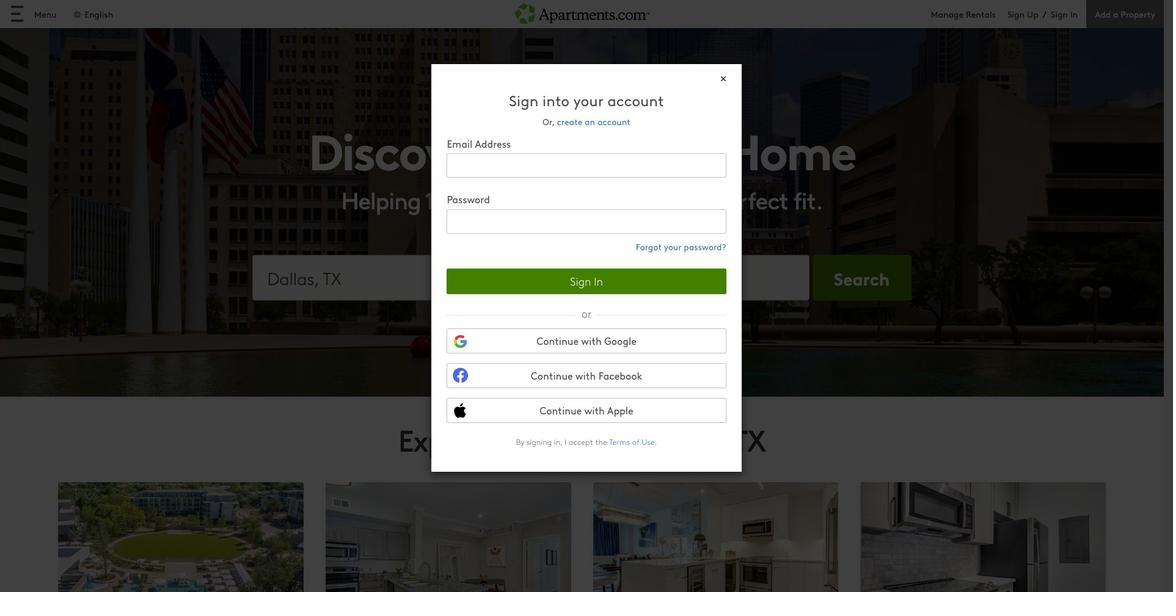Task type: describe. For each thing, give the bounding box(es) containing it.
discover your new home helping 100 million renters find their perfect fit.
[[309, 113, 855, 215]]

explore
[[398, 420, 493, 460]]

renters
[[539, 184, 610, 215]]

a
[[1113, 8, 1119, 20]]

new
[[613, 113, 712, 184]]

sign in link
[[1051, 8, 1078, 20]]

100
[[425, 184, 460, 215]]

close image
[[719, 74, 728, 84]]

your
[[503, 113, 601, 184]]

search button
[[813, 255, 912, 301]]

find
[[615, 184, 656, 215]]

rentals for explore
[[501, 420, 599, 460]]

property
[[1121, 8, 1156, 20]]

helping
[[341, 184, 421, 215]]

dallas,
[[637, 420, 727, 460]]

fit.
[[793, 184, 823, 215]]

home
[[723, 113, 855, 184]]

explore rentals in dallas, tx
[[398, 420, 766, 460]]

english
[[85, 8, 113, 20]]

english link
[[72, 8, 113, 20]]

million
[[465, 184, 533, 215]]

manage rentals link
[[931, 8, 1008, 20]]

discover
[[309, 113, 492, 184]]

add a property
[[1095, 8, 1156, 20]]



Task type: vqa. For each thing, say whether or not it's contained in the screenshot.
the Property
yes



Task type: locate. For each thing, give the bounding box(es) containing it.
menu
[[34, 8, 57, 20]]

in
[[606, 420, 630, 460]]

sign left up
[[1008, 8, 1025, 20]]

perfect
[[714, 184, 788, 215]]

rentals
[[966, 8, 996, 20], [501, 420, 599, 460]]

menu button
[[0, 0, 66, 28]]

1 horizontal spatial sign
[[1051, 8, 1068, 20]]

sign left 'in'
[[1051, 8, 1068, 20]]

0 vertical spatial rentals
[[966, 8, 996, 20]]

add a property link
[[1087, 0, 1164, 28]]

1 horizontal spatial rentals
[[966, 8, 996, 20]]

0 horizontal spatial sign
[[1008, 8, 1025, 20]]

rentals for manage
[[966, 8, 996, 20]]

manage rentals sign up / sign in
[[931, 8, 1078, 20]]

apartments.com logo image
[[515, 0, 649, 24]]

1 vertical spatial rentals
[[501, 420, 599, 460]]

tx
[[733, 420, 766, 460]]

/
[[1043, 8, 1047, 20]]

add
[[1095, 8, 1111, 20]]

search
[[834, 266, 890, 291]]

their
[[661, 184, 708, 215]]

sign
[[1008, 8, 1025, 20], [1051, 8, 1068, 20]]

in
[[1070, 8, 1078, 20]]

manage
[[931, 8, 964, 20]]

2 sign from the left
[[1051, 8, 1068, 20]]

1 sign from the left
[[1008, 8, 1025, 20]]

rentals inside manage rentals sign up / sign in
[[966, 8, 996, 20]]

sign up link
[[1008, 8, 1039, 20]]

0 horizontal spatial rentals
[[501, 420, 599, 460]]

up
[[1027, 8, 1039, 20]]



